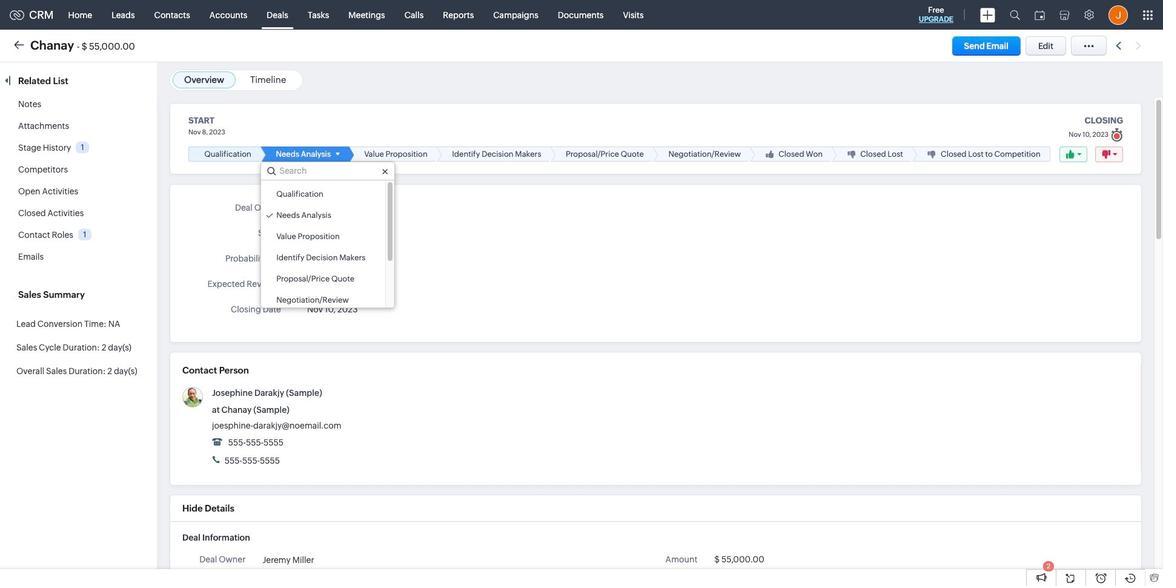Task type: describe. For each thing, give the bounding box(es) containing it.
calendar image
[[1035, 10, 1046, 20]]

previous record image
[[1117, 42, 1122, 50]]

create menu image
[[981, 8, 996, 22]]

logo image
[[10, 10, 24, 20]]



Task type: locate. For each thing, give the bounding box(es) containing it.
Search text field
[[261, 163, 395, 180]]

create menu element
[[974, 0, 1003, 29]]



Task type: vqa. For each thing, say whether or not it's contained in the screenshot.
"Create Menu" element
yes



